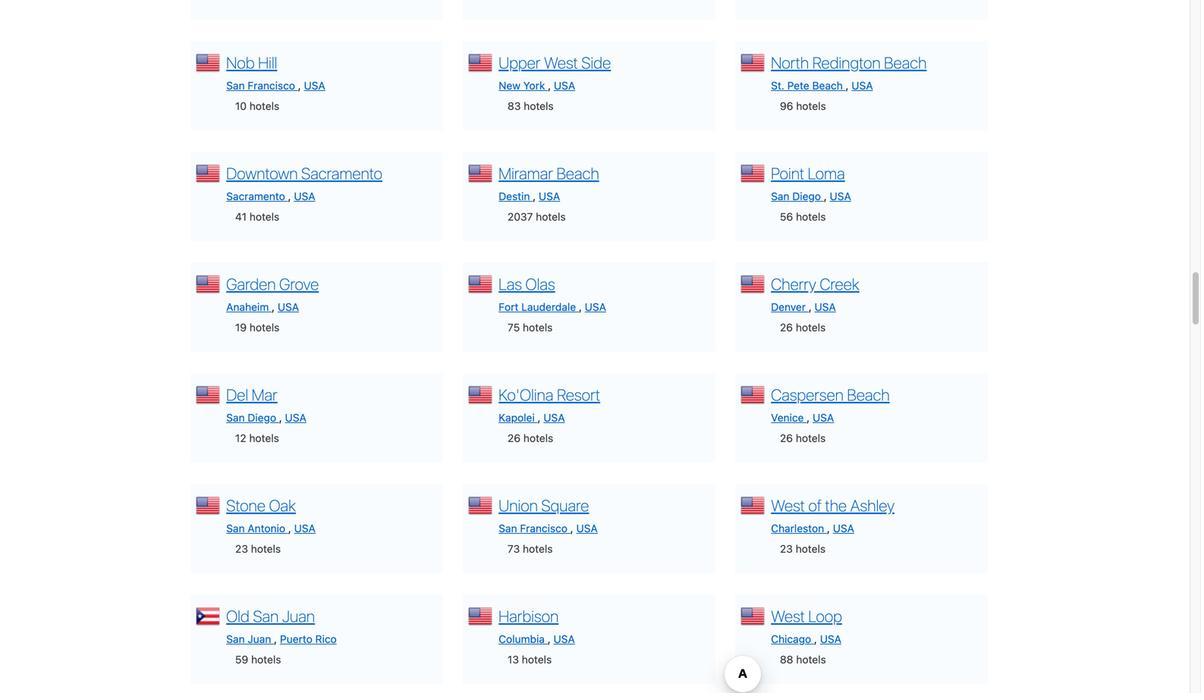 Task type: locate. For each thing, give the bounding box(es) containing it.
23
[[235, 543, 248, 555], [780, 543, 793, 555]]

, inside the stone oak san antonio , usa
[[288, 522, 291, 535]]

west of the ashley link
[[771, 496, 895, 515]]

west
[[544, 53, 578, 72], [771, 496, 805, 515], [771, 607, 805, 626]]

beach right caspersen at the bottom of the page
[[847, 385, 890, 404]]

charleston
[[771, 522, 824, 535]]

san inside point loma san diego , usa
[[771, 190, 790, 202]]

san inside "nob hill san francisco , usa"
[[226, 79, 245, 92]]

1 23 from the left
[[235, 543, 248, 555]]

downtown
[[226, 164, 298, 183]]

san inside del mar san diego , usa
[[226, 412, 245, 424]]

san up 73
[[499, 522, 517, 535]]

, inside las olas fort lauderdale , usa
[[579, 301, 582, 313]]

usa inside cherry creek denver , usa
[[815, 301, 836, 313]]

san inside union square san francisco , usa
[[499, 522, 517, 535]]

hotels for miramar beach
[[536, 210, 566, 223]]

usa link for nob hill
[[304, 79, 325, 92]]

usa link for garden grove
[[278, 301, 299, 313]]

1 vertical spatial west
[[771, 496, 805, 515]]

north redington beach st. pete beach , usa
[[771, 53, 927, 92]]

19 hotels
[[235, 321, 280, 334]]

san francisco link for square
[[499, 522, 571, 535]]

hotels down kapolei link
[[524, 432, 554, 445]]

las olas fort lauderdale , usa
[[499, 275, 606, 313]]

harbison columbia , usa
[[499, 607, 575, 646]]

san diego link
[[771, 190, 824, 202], [226, 412, 279, 424]]

diego for loma
[[793, 190, 821, 202]]

usa inside downtown sacramento sacramento , usa
[[294, 190, 315, 202]]

hotels for old san juan
[[251, 654, 281, 666]]

del mar san diego , usa
[[226, 385, 306, 424]]

26 down the kapolei
[[508, 432, 521, 445]]

san
[[226, 79, 245, 92], [771, 190, 790, 202], [226, 412, 245, 424], [226, 522, 245, 535], [499, 522, 517, 535], [253, 607, 279, 626], [226, 633, 245, 646]]

west for west loop
[[771, 607, 805, 626]]

harbison
[[499, 607, 559, 626]]

26 hotels down denver "link"
[[780, 321, 826, 334]]

san diego link up 56 hotels
[[771, 190, 824, 202]]

hotels right 12
[[249, 432, 279, 445]]

pete
[[788, 79, 810, 92]]

beach
[[884, 53, 927, 72], [812, 79, 843, 92], [557, 164, 599, 183], [847, 385, 890, 404]]

san up 10
[[226, 79, 245, 92]]

hotels down york
[[524, 100, 554, 112]]

23 down san antonio link
[[235, 543, 248, 555]]

new
[[499, 79, 521, 92]]

west up charleston
[[771, 496, 805, 515]]

san diego link for del
[[226, 412, 279, 424]]

12
[[235, 432, 246, 445]]

west of the ashley charleston , usa
[[771, 496, 895, 535]]

usa link for caspersen beach
[[813, 412, 834, 424]]

hotels right 2037
[[536, 210, 566, 223]]

0 vertical spatial san diego link
[[771, 190, 824, 202]]

of
[[809, 496, 822, 515]]

usa link for del mar
[[285, 412, 306, 424]]

new york link
[[499, 79, 548, 92]]

beach right miramar
[[557, 164, 599, 183]]

usa link for point loma
[[830, 190, 851, 202]]

usa inside the stone oak san antonio , usa
[[294, 522, 316, 535]]

north redington beach link
[[771, 53, 927, 72]]

0 horizontal spatial san francisco link
[[226, 79, 298, 92]]

usa inside miramar beach destin , usa
[[539, 190, 560, 202]]

francisco down 'union square' link
[[520, 522, 568, 535]]

hotels down st. pete beach 'link'
[[796, 100, 826, 112]]

stone
[[226, 496, 266, 515]]

, inside caspersen beach venice , usa
[[807, 412, 810, 424]]

26 for ko'olina
[[508, 432, 521, 445]]

hotels right 88
[[796, 654, 826, 666]]

upper
[[499, 53, 541, 72]]

13 hotels
[[508, 654, 552, 666]]

old san juan san juan , puerto rico
[[226, 607, 337, 646]]

garden grove link
[[226, 275, 319, 294]]

destin link
[[499, 190, 533, 202]]

hotels down sacramento link
[[250, 210, 280, 223]]

charleston link
[[771, 522, 827, 535]]

usa link for union square
[[576, 522, 598, 535]]

hotels for upper west side
[[524, 100, 554, 112]]

usa inside the "garden grove anaheim , usa"
[[278, 301, 299, 313]]

23 hotels down san antonio link
[[235, 543, 281, 555]]

hotels
[[250, 100, 279, 112], [524, 100, 554, 112], [796, 100, 826, 112], [250, 210, 280, 223], [536, 210, 566, 223], [796, 210, 826, 223], [250, 321, 280, 334], [523, 321, 553, 334], [796, 321, 826, 334], [249, 432, 279, 445], [524, 432, 554, 445], [796, 432, 826, 445], [251, 543, 281, 555], [523, 543, 553, 555], [796, 543, 826, 555], [251, 654, 281, 666], [522, 654, 552, 666], [796, 654, 826, 666]]

0 horizontal spatial francisco
[[248, 79, 295, 92]]

0 horizontal spatial juan
[[248, 633, 271, 646]]

1 horizontal spatial 23
[[780, 543, 793, 555]]

hotels right 10
[[250, 100, 279, 112]]

san francisco link
[[226, 79, 298, 92], [499, 522, 571, 535]]

york
[[523, 79, 545, 92]]

cherry creek link
[[771, 275, 860, 294]]

oak
[[269, 496, 296, 515]]

hotels for ko'olina resort
[[524, 432, 554, 445]]

83 hotels
[[508, 100, 554, 112]]

usa inside west of the ashley charleston , usa
[[833, 522, 855, 535]]

francisco for square
[[520, 522, 568, 535]]

96
[[780, 100, 793, 112]]

0 horizontal spatial diego
[[248, 412, 276, 424]]

26 for caspersen
[[780, 432, 793, 445]]

2 23 hotels from the left
[[780, 543, 826, 555]]

26 hotels for ko'olina
[[508, 432, 554, 445]]

diego up 56 hotels
[[793, 190, 821, 202]]

41
[[235, 210, 247, 223]]

usa link for upper west side
[[554, 79, 575, 92]]

anaheim
[[226, 301, 269, 313]]

sacramento link
[[226, 190, 288, 202]]

hotels right 59
[[251, 654, 281, 666]]

2 vertical spatial west
[[771, 607, 805, 626]]

usa link for las olas
[[585, 301, 606, 313]]

1 horizontal spatial diego
[[793, 190, 821, 202]]

francisco inside union square san francisco , usa
[[520, 522, 568, 535]]

upper west side link
[[499, 53, 611, 72]]

francisco for hill
[[248, 79, 295, 92]]

usa link for downtown sacramento
[[294, 190, 315, 202]]

diego
[[793, 190, 821, 202], [248, 412, 276, 424]]

1 vertical spatial diego
[[248, 412, 276, 424]]

puerto
[[280, 633, 313, 646]]

hotels for west loop
[[796, 654, 826, 666]]

hotels for north redington beach
[[796, 100, 826, 112]]

hotels down fort lauderdale link
[[523, 321, 553, 334]]

hotels for harbison
[[522, 654, 552, 666]]

hotels for caspersen beach
[[796, 432, 826, 445]]

26 hotels for cherry
[[780, 321, 826, 334]]

hotels right 19
[[250, 321, 280, 334]]

point loma san diego , usa
[[771, 164, 851, 202]]

hotels down the charleston link
[[796, 543, 826, 555]]

26 hotels down venice link
[[780, 432, 826, 445]]

, inside north redington beach st. pete beach , usa
[[846, 79, 849, 92]]

san francisco link up 10 hotels
[[226, 79, 298, 92]]

west inside west loop chicago , usa
[[771, 607, 805, 626]]

0 vertical spatial west
[[544, 53, 578, 72]]

0 vertical spatial diego
[[793, 190, 821, 202]]

usa inside las olas fort lauderdale , usa
[[585, 301, 606, 313]]

0 vertical spatial san francisco link
[[226, 79, 298, 92]]

hotels right 13
[[522, 654, 552, 666]]

diego up 12 hotels
[[248, 412, 276, 424]]

1 horizontal spatial juan
[[282, 607, 315, 626]]

hotels down venice link
[[796, 432, 826, 445]]

hotels for stone oak
[[251, 543, 281, 555]]

san down stone
[[226, 522, 245, 535]]

diego inside point loma san diego , usa
[[793, 190, 821, 202]]

juan
[[282, 607, 315, 626], [248, 633, 271, 646]]

23 down charleston
[[780, 543, 793, 555]]

26 for cherry
[[780, 321, 793, 334]]

sacramento
[[301, 164, 383, 183], [226, 190, 285, 202]]

23 for west
[[780, 543, 793, 555]]

diego inside del mar san diego , usa
[[248, 412, 276, 424]]

2 23 from the left
[[780, 543, 793, 555]]

san francisco link up 73 hotels
[[499, 522, 571, 535]]

san up 56 at the top of page
[[771, 190, 790, 202]]

san inside the stone oak san antonio , usa
[[226, 522, 245, 535]]

union square link
[[499, 496, 589, 515]]

beach right redington
[[884, 53, 927, 72]]

0 horizontal spatial sacramento
[[226, 190, 285, 202]]

1 horizontal spatial francisco
[[520, 522, 568, 535]]

hotels for garden grove
[[250, 321, 280, 334]]

west left side
[[544, 53, 578, 72]]

usa link for cherry creek
[[815, 301, 836, 313]]

beach right pete
[[812, 79, 843, 92]]

23 hotels down the charleston link
[[780, 543, 826, 555]]

hotels down denver "link"
[[796, 321, 826, 334]]

union
[[499, 496, 538, 515]]

,
[[298, 79, 301, 92], [548, 79, 551, 92], [846, 79, 849, 92], [288, 190, 291, 202], [533, 190, 536, 202], [824, 190, 827, 202], [272, 301, 275, 313], [579, 301, 582, 313], [809, 301, 812, 313], [279, 412, 282, 424], [538, 412, 541, 424], [807, 412, 810, 424], [288, 522, 291, 535], [571, 522, 574, 535], [827, 522, 830, 535], [274, 633, 277, 646], [548, 633, 551, 646], [814, 633, 817, 646]]

hotels right 56 at the top of page
[[796, 210, 826, 223]]

hotels for del mar
[[249, 432, 279, 445]]

hotels for west of the ashley
[[796, 543, 826, 555]]

0 horizontal spatial san diego link
[[226, 412, 279, 424]]

usa inside caspersen beach venice , usa
[[813, 412, 834, 424]]

ashley
[[851, 496, 895, 515]]

26 down venice
[[780, 432, 793, 445]]

26 hotels down kapolei link
[[508, 432, 554, 445]]

puerto rico link
[[280, 633, 337, 646]]

cherry
[[771, 275, 817, 294]]

usa
[[304, 79, 325, 92], [554, 79, 575, 92], [852, 79, 873, 92], [294, 190, 315, 202], [539, 190, 560, 202], [830, 190, 851, 202], [278, 301, 299, 313], [585, 301, 606, 313], [815, 301, 836, 313], [285, 412, 306, 424], [544, 412, 565, 424], [813, 412, 834, 424], [294, 522, 316, 535], [576, 522, 598, 535], [833, 522, 855, 535], [554, 633, 575, 646], [820, 633, 842, 646]]

1 vertical spatial san diego link
[[226, 412, 279, 424]]

19
[[235, 321, 247, 334]]

1 23 hotels from the left
[[235, 543, 281, 555]]

0 horizontal spatial 23 hotels
[[235, 543, 281, 555]]

juan up puerto
[[282, 607, 315, 626]]

juan up 59 hotels
[[248, 633, 271, 646]]

francisco down hill
[[248, 79, 295, 92]]

the
[[825, 496, 847, 515]]

1 vertical spatial sacramento
[[226, 190, 285, 202]]

56 hotels
[[780, 210, 826, 223]]

hotels down antonio
[[251, 543, 281, 555]]

1 horizontal spatial san diego link
[[771, 190, 824, 202]]

, inside point loma san diego , usa
[[824, 190, 827, 202]]

26 down denver
[[780, 321, 793, 334]]

1 horizontal spatial san francisco link
[[499, 522, 571, 535]]

old san juan link
[[226, 607, 315, 626]]

francisco inside "nob hill san francisco , usa"
[[248, 79, 295, 92]]

, inside miramar beach destin , usa
[[533, 190, 536, 202]]

usa link for north redington beach
[[852, 79, 873, 92]]

hotels right 73
[[523, 543, 553, 555]]

caspersen
[[771, 385, 844, 404]]

1 horizontal spatial 23 hotels
[[780, 543, 826, 555]]

san up 12
[[226, 412, 245, 424]]

ko'olina
[[499, 385, 554, 404]]

usa inside del mar san diego , usa
[[285, 412, 306, 424]]

west up chicago
[[771, 607, 805, 626]]

1 vertical spatial francisco
[[520, 522, 568, 535]]

1 horizontal spatial sacramento
[[301, 164, 383, 183]]

1 vertical spatial san francisco link
[[499, 522, 571, 535]]

0 vertical spatial francisco
[[248, 79, 295, 92]]

0 horizontal spatial 23
[[235, 543, 248, 555]]

west inside west of the ashley charleston , usa
[[771, 496, 805, 515]]

san diego link up 12 hotels
[[226, 412, 279, 424]]

usa link for harbison
[[554, 633, 575, 646]]



Task type: describe. For each thing, give the bounding box(es) containing it.
grove
[[279, 275, 319, 294]]

olas
[[526, 275, 555, 294]]

23 hotels for san
[[235, 543, 281, 555]]

23 for stone
[[235, 543, 248, 555]]

hotels for union square
[[523, 543, 553, 555]]

west loop link
[[771, 607, 842, 626]]

del
[[226, 385, 248, 404]]

san up san juan "link"
[[253, 607, 279, 626]]

old
[[226, 607, 250, 626]]

kapolei link
[[499, 412, 538, 424]]

usa inside harbison columbia , usa
[[554, 633, 575, 646]]

denver
[[771, 301, 806, 313]]

loma
[[808, 164, 845, 183]]

41 hotels
[[235, 210, 280, 223]]

hotels for las olas
[[523, 321, 553, 334]]

denver link
[[771, 301, 809, 313]]

stone oak link
[[226, 496, 296, 515]]

59 hotels
[[235, 654, 281, 666]]

san diego link for point
[[771, 190, 824, 202]]

, inside union square san francisco , usa
[[571, 522, 574, 535]]

10 hotels
[[235, 100, 279, 112]]

downtown sacramento sacramento , usa
[[226, 164, 383, 202]]

union square san francisco , usa
[[499, 496, 598, 535]]

, inside upper west side new york , usa
[[548, 79, 551, 92]]

columbia link
[[499, 633, 548, 646]]

75
[[508, 321, 520, 334]]

hotels for nob hill
[[250, 100, 279, 112]]

venice link
[[771, 412, 807, 424]]

miramar
[[499, 164, 553, 183]]

san for del
[[226, 412, 245, 424]]

kapolei
[[499, 412, 535, 424]]

hotels for cherry creek
[[796, 321, 826, 334]]

2037 hotels
[[508, 210, 566, 223]]

san up 59
[[226, 633, 245, 646]]

diego for mar
[[248, 412, 276, 424]]

usa inside upper west side new york , usa
[[554, 79, 575, 92]]

, inside old san juan san juan , puerto rico
[[274, 633, 277, 646]]

anaheim link
[[226, 301, 272, 313]]

, inside cherry creek denver , usa
[[809, 301, 812, 313]]

resort
[[557, 385, 600, 404]]

fort
[[499, 301, 519, 313]]

nob hill san francisco , usa
[[226, 53, 325, 92]]

usa inside the ko'olina resort kapolei , usa
[[544, 412, 565, 424]]

chicago link
[[771, 633, 814, 646]]

side
[[582, 53, 611, 72]]

23 hotels for the
[[780, 543, 826, 555]]

beach inside miramar beach destin , usa
[[557, 164, 599, 183]]

san for stone
[[226, 522, 245, 535]]

ko'olina resort link
[[499, 385, 600, 404]]

usa link for ko'olina resort
[[544, 412, 565, 424]]

, inside the ko'olina resort kapolei , usa
[[538, 412, 541, 424]]

downtown sacramento link
[[226, 164, 383, 183]]

square
[[541, 496, 589, 515]]

2037
[[508, 210, 533, 223]]

cherry creek denver , usa
[[771, 275, 860, 313]]

harbison link
[[499, 607, 559, 626]]

las
[[499, 275, 522, 294]]

0 vertical spatial juan
[[282, 607, 315, 626]]

hill
[[258, 53, 277, 72]]

columbia
[[499, 633, 545, 646]]

creek
[[820, 275, 860, 294]]

nob hill link
[[226, 53, 277, 72]]

san juan link
[[226, 633, 274, 646]]

usa inside union square san francisco , usa
[[576, 522, 598, 535]]

1 vertical spatial juan
[[248, 633, 271, 646]]

north
[[771, 53, 809, 72]]

point
[[771, 164, 805, 183]]

destin
[[499, 190, 530, 202]]

usa link for stone oak
[[294, 522, 316, 535]]

redington
[[813, 53, 881, 72]]

12 hotels
[[235, 432, 279, 445]]

mar
[[252, 385, 278, 404]]

st.
[[771, 79, 785, 92]]

, inside "nob hill san francisco , usa"
[[298, 79, 301, 92]]

usa inside point loma san diego , usa
[[830, 190, 851, 202]]

chicago
[[771, 633, 811, 646]]

las olas link
[[499, 275, 555, 294]]

83
[[508, 100, 521, 112]]

, inside the "garden grove anaheim , usa"
[[272, 301, 275, 313]]

loop
[[809, 607, 842, 626]]

13
[[508, 654, 519, 666]]

, inside downtown sacramento sacramento , usa
[[288, 190, 291, 202]]

88 hotels
[[780, 654, 826, 666]]

upper west side new york , usa
[[499, 53, 611, 92]]

10
[[235, 100, 247, 112]]

ko'olina resort kapolei , usa
[[499, 385, 600, 424]]

usa link for miramar beach
[[539, 190, 560, 202]]

96 hotels
[[780, 100, 826, 112]]

hotels for downtown sacramento
[[250, 210, 280, 223]]

fort lauderdale link
[[499, 301, 579, 313]]

nob
[[226, 53, 255, 72]]

, inside del mar san diego , usa
[[279, 412, 282, 424]]

west for west of the ashley
[[771, 496, 805, 515]]

56
[[780, 210, 793, 223]]

san for nob
[[226, 79, 245, 92]]

caspersen beach venice , usa
[[771, 385, 890, 424]]

west inside upper west side new york , usa
[[544, 53, 578, 72]]

beach inside caspersen beach venice , usa
[[847, 385, 890, 404]]

san for union
[[499, 522, 517, 535]]

26 hotels for caspersen
[[780, 432, 826, 445]]

, inside west loop chicago , usa
[[814, 633, 817, 646]]

antonio
[[248, 522, 285, 535]]

, inside harbison columbia , usa
[[548, 633, 551, 646]]

venice
[[771, 412, 804, 424]]

88
[[780, 654, 794, 666]]

rico
[[315, 633, 337, 646]]

75 hotels
[[508, 321, 553, 334]]

0 vertical spatial sacramento
[[301, 164, 383, 183]]

san antonio link
[[226, 522, 288, 535]]

usa link for west of the ashley
[[833, 522, 855, 535]]

st. pete beach link
[[771, 79, 846, 92]]

del mar link
[[226, 385, 278, 404]]

lauderdale
[[522, 301, 576, 313]]

usa inside north redington beach st. pete beach , usa
[[852, 79, 873, 92]]

garden grove anaheim , usa
[[226, 275, 319, 313]]

san francisco link for hill
[[226, 79, 298, 92]]

usa inside "nob hill san francisco , usa"
[[304, 79, 325, 92]]

73
[[508, 543, 520, 555]]

miramar beach destin , usa
[[499, 164, 599, 202]]

59
[[235, 654, 248, 666]]

san for point
[[771, 190, 790, 202]]

usa inside west loop chicago , usa
[[820, 633, 842, 646]]

, inside west of the ashley charleston , usa
[[827, 522, 830, 535]]

usa link for west loop
[[820, 633, 842, 646]]

hotels for point loma
[[796, 210, 826, 223]]



Task type: vqa. For each thing, say whether or not it's contained in the screenshot.
found
no



